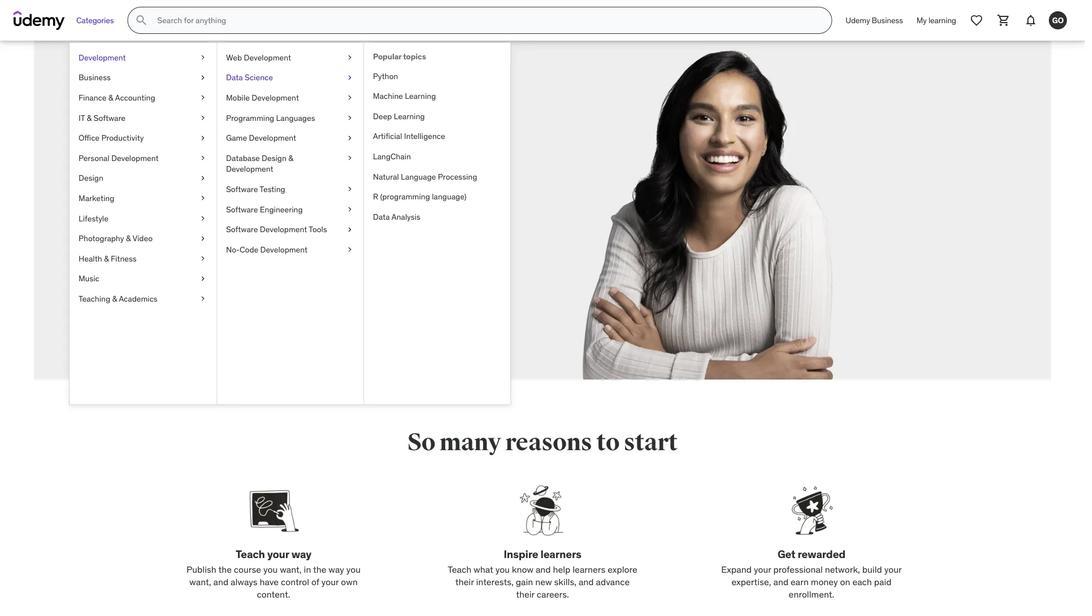 Task type: locate. For each thing, give the bounding box(es) containing it.
xsmall image for database design & development
[[345, 153, 354, 164]]

xsmall image for mobile development
[[345, 92, 354, 103]]

become
[[200, 211, 240, 225]]

0 vertical spatial data
[[226, 72, 243, 83]]

development down office productivity 'link'
[[111, 153, 159, 163]]

health
[[79, 254, 102, 264]]

reasons
[[505, 428, 592, 457]]

0 vertical spatial want,
[[280, 564, 302, 575]]

1 horizontal spatial design
[[262, 153, 287, 163]]

0 horizontal spatial design
[[79, 173, 103, 183]]

teach left what
[[448, 564, 472, 575]]

software testing
[[226, 184, 285, 194]]

personal development link
[[70, 148, 217, 168]]

business
[[872, 15, 903, 25], [79, 72, 111, 83]]

and left 'change'
[[306, 211, 324, 225]]

0 vertical spatial business
[[872, 15, 903, 25]]

natural language processing
[[373, 171, 477, 182]]

shopping cart with 0 items image
[[997, 14, 1011, 27]]

and left always on the left bottom of the page
[[213, 577, 229, 588]]

xsmall image inside "business" link
[[198, 72, 207, 83]]

in
[[304, 564, 311, 575]]

your up the expertise,
[[754, 564, 772, 575]]

xsmall image inside personal development link
[[198, 153, 207, 164]]

0 horizontal spatial teach
[[236, 548, 265, 561]]

xsmall image inside development link
[[198, 52, 207, 63]]

your
[[282, 226, 303, 240], [267, 548, 289, 561], [754, 564, 772, 575], [885, 564, 902, 575], [322, 577, 339, 588]]

skills,
[[554, 577, 577, 588]]

0 vertical spatial design
[[262, 153, 287, 163]]

3 you from the left
[[496, 564, 510, 575]]

way up in
[[292, 548, 311, 561]]

get rewarded expand your professional network, build your expertise, and earn money on each paid enrollment.
[[722, 548, 902, 601]]

want, up control
[[280, 564, 302, 575]]

xsmall image inside mobile development link
[[345, 92, 354, 103]]

mobile development
[[226, 93, 299, 103]]

xsmall image inside lifestyle link
[[198, 213, 207, 224]]

mobile
[[226, 93, 250, 103]]

the right in
[[313, 564, 326, 575]]

& inside "link"
[[126, 233, 131, 244]]

marketing
[[79, 193, 114, 203]]

data down web
[[226, 72, 243, 83]]

you up have
[[263, 564, 278, 575]]

an
[[243, 211, 254, 225]]

office productivity link
[[70, 128, 217, 148]]

academics
[[119, 294, 158, 304]]

learning
[[929, 15, 957, 25]]

xsmall image inside database design & development link
[[345, 153, 354, 164]]

so many reasons to start
[[408, 428, 678, 457]]

xsmall image inside data science link
[[345, 72, 354, 83]]

0 horizontal spatial own
[[306, 226, 325, 240]]

python
[[373, 71, 398, 81]]

learners up help
[[541, 548, 582, 561]]

want, down publish on the left
[[189, 577, 211, 588]]

inspire learners teach what you know and help learners explore their interests, gain new skills, and advance their careers.
[[448, 548, 638, 601]]

1 horizontal spatial teach
[[448, 564, 472, 575]]

& right it
[[87, 113, 92, 123]]

udemy business link
[[839, 7, 910, 34]]

learners up 'skills,'
[[573, 564, 606, 575]]

xsmall image inside design link
[[198, 173, 207, 184]]

and inside the teach your way publish the course you want, in the way you want, and always have control of your own content.
[[213, 577, 229, 588]]

0 horizontal spatial you
[[263, 564, 278, 575]]

xsmall image for software testing
[[345, 184, 354, 195]]

your right of
[[322, 577, 339, 588]]

xsmall image inside software development tools link
[[345, 224, 354, 235]]

you right in
[[346, 564, 361, 575]]

& right health
[[104, 254, 109, 264]]

xsmall image for marketing
[[198, 193, 207, 204]]

science
[[245, 72, 273, 83]]

each
[[853, 577, 872, 588]]

web development link
[[217, 47, 364, 68]]

office
[[79, 133, 100, 143]]

and left earn
[[774, 577, 789, 588]]

0 vertical spatial teach
[[236, 548, 265, 561]]

software
[[94, 113, 126, 123], [226, 184, 258, 194], [226, 204, 258, 214], [226, 224, 258, 235]]

1 vertical spatial teach
[[448, 564, 472, 575]]

1 horizontal spatial you
[[346, 564, 361, 575]]

deep learning
[[373, 111, 425, 121]]

1 vertical spatial learning
[[394, 111, 425, 121]]

business right udemy on the top right of page
[[872, 15, 903, 25]]

xsmall image
[[198, 52, 207, 63], [345, 72, 354, 83], [198, 92, 207, 103], [345, 92, 354, 103], [345, 112, 354, 123], [198, 153, 207, 164], [345, 153, 354, 164], [345, 184, 354, 195], [345, 204, 354, 215], [198, 213, 207, 224], [198, 233, 207, 244], [345, 244, 354, 255], [198, 253, 207, 264], [198, 273, 207, 284]]

xsmall image inside music link
[[198, 273, 207, 284]]

web
[[226, 52, 242, 62]]

0 horizontal spatial data
[[226, 72, 243, 83]]

xsmall image inside finance & accounting link
[[198, 92, 207, 103]]

their down what
[[456, 577, 474, 588]]

1 horizontal spatial want,
[[280, 564, 302, 575]]

xsmall image inside office productivity 'link'
[[198, 133, 207, 144]]

0 vertical spatial their
[[456, 577, 474, 588]]

the left course
[[218, 564, 232, 575]]

xsmall image inside health & fitness link
[[198, 253, 207, 264]]

rewarded
[[798, 548, 846, 561]]

xsmall image inside marketing link
[[198, 193, 207, 204]]

categories
[[76, 15, 114, 25]]

xsmall image inside the 'no-code development' link
[[345, 244, 354, 255]]

xsmall image for health & fitness
[[198, 253, 207, 264]]

game development
[[226, 133, 296, 143]]

xsmall image for software development tools
[[345, 224, 354, 235]]

marketing link
[[70, 188, 217, 208]]

your down instructor
[[282, 226, 303, 240]]

0 vertical spatial own
[[306, 226, 325, 240]]

2 horizontal spatial you
[[496, 564, 510, 575]]

build
[[863, 564, 882, 575]]

learning down python link
[[405, 91, 436, 101]]

way right in
[[329, 564, 344, 575]]

learning up artificial intelligence at the top left of the page
[[394, 111, 425, 121]]

no-code development link
[[217, 240, 364, 260]]

r
[[373, 192, 378, 202]]

xsmall image inside it & software link
[[198, 112, 207, 123]]

xsmall image inside programming languages link
[[345, 112, 354, 123]]

deep
[[373, 111, 392, 121]]

wishlist image
[[970, 14, 984, 27]]

& down game development link
[[288, 153, 293, 163]]

0 vertical spatial learning
[[405, 91, 436, 101]]

you up the interests,
[[496, 564, 510, 575]]

xsmall image inside web development link
[[345, 52, 354, 63]]

own inside come teach with us become an instructor and change lives — including your own
[[306, 226, 325, 240]]

data science
[[226, 72, 273, 83]]

r (programming language)
[[373, 192, 467, 202]]

content.
[[257, 589, 290, 601]]

office productivity
[[79, 133, 144, 143]]

your up paid
[[885, 564, 902, 575]]

xsmall image inside game development link
[[345, 133, 354, 144]]

xsmall image inside teaching & academics link
[[198, 293, 207, 305]]

health & fitness
[[79, 254, 137, 264]]

0 horizontal spatial their
[[456, 577, 474, 588]]

& left video on the left
[[126, 233, 131, 244]]

you
[[263, 564, 278, 575], [346, 564, 361, 575], [496, 564, 510, 575]]

& right finance
[[108, 93, 113, 103]]

Search for anything text field
[[155, 11, 818, 30]]

come
[[200, 141, 278, 177]]

xsmall image inside 'photography & video' "link"
[[198, 233, 207, 244]]

1 vertical spatial own
[[341, 577, 358, 588]]

and up new
[[536, 564, 551, 575]]

advance
[[596, 577, 630, 588]]

business up finance
[[79, 72, 111, 83]]

1 vertical spatial their
[[516, 589, 535, 601]]

know
[[512, 564, 534, 575]]

testing
[[260, 184, 285, 194]]

own
[[306, 226, 325, 240], [341, 577, 358, 588]]

their down gain
[[516, 589, 535, 601]]

artificial
[[373, 131, 402, 141]]

xsmall image for game development
[[345, 133, 354, 144]]

database design & development link
[[217, 148, 364, 179]]

explore
[[608, 564, 638, 575]]

data down r
[[373, 212, 390, 222]]

get
[[778, 548, 796, 561]]

software down the software testing
[[226, 204, 258, 214]]

xsmall image inside software testing link
[[345, 184, 354, 195]]

software up an
[[226, 184, 258, 194]]

design down "game development"
[[262, 153, 287, 163]]

learning for machine learning
[[405, 91, 436, 101]]

1 vertical spatial want,
[[189, 577, 211, 588]]

code
[[240, 244, 258, 255]]

data
[[226, 72, 243, 83], [373, 212, 390, 222]]

& for fitness
[[104, 254, 109, 264]]

own right of
[[341, 577, 358, 588]]

earn
[[791, 577, 809, 588]]

1 vertical spatial design
[[79, 173, 103, 183]]

xsmall image
[[345, 52, 354, 63], [198, 72, 207, 83], [198, 112, 207, 123], [198, 133, 207, 144], [345, 133, 354, 144], [198, 173, 207, 184], [198, 193, 207, 204], [345, 224, 354, 235], [198, 293, 207, 305]]

teach up course
[[236, 548, 265, 561]]

1 horizontal spatial the
[[313, 564, 326, 575]]

0 vertical spatial way
[[292, 548, 311, 561]]

natural language processing link
[[364, 167, 511, 187]]

development
[[79, 52, 126, 62], [244, 52, 291, 62], [252, 93, 299, 103], [249, 133, 296, 143], [111, 153, 159, 163], [226, 164, 273, 174], [260, 224, 307, 235], [260, 244, 308, 255]]

design
[[262, 153, 287, 163], [79, 173, 103, 183]]

xsmall image inside software engineering link
[[345, 204, 354, 215]]

categories button
[[70, 7, 121, 34]]

and inside the get rewarded expand your professional network, build your expertise, and earn money on each paid enrollment.
[[774, 577, 789, 588]]

software up code
[[226, 224, 258, 235]]

development down database
[[226, 164, 273, 174]]

my learning
[[917, 15, 957, 25]]

and inside come teach with us become an instructor and change lives — including your own
[[306, 211, 324, 225]]

software testing link
[[217, 179, 364, 199]]

& for accounting
[[108, 93, 113, 103]]

xsmall image for office productivity
[[198, 133, 207, 144]]

& right teaching in the left top of the page
[[112, 294, 117, 304]]

development up science at left
[[244, 52, 291, 62]]

xsmall image for it & software
[[198, 112, 207, 123]]

1 horizontal spatial data
[[373, 212, 390, 222]]

engineering
[[260, 204, 303, 214]]

teach inside inspire learners teach what you know and help learners explore their interests, gain new skills, and advance their careers.
[[448, 564, 472, 575]]

1 the from the left
[[218, 564, 232, 575]]

software for software testing
[[226, 184, 258, 194]]

1 vertical spatial way
[[329, 564, 344, 575]]

xsmall image for teaching & academics
[[198, 293, 207, 305]]

0 horizontal spatial the
[[218, 564, 232, 575]]

0 vertical spatial learners
[[541, 548, 582, 561]]

xsmall image for programming languages
[[345, 112, 354, 123]]

money
[[811, 577, 838, 588]]

tools
[[309, 224, 327, 235]]

teaching & academics
[[79, 294, 158, 304]]

own down software engineering link
[[306, 226, 325, 240]]

paid
[[874, 577, 892, 588]]

design down 'personal'
[[79, 173, 103, 183]]

machine learning link
[[364, 86, 511, 106]]

software development tools link
[[217, 220, 364, 240]]

1 vertical spatial business
[[79, 72, 111, 83]]

development down "programming languages"
[[249, 133, 296, 143]]

learning inside 'link'
[[394, 111, 425, 121]]

want,
[[280, 564, 302, 575], [189, 577, 211, 588]]

1 vertical spatial data
[[373, 212, 390, 222]]

natural
[[373, 171, 399, 182]]

1 horizontal spatial own
[[341, 577, 358, 588]]

music
[[79, 274, 99, 284]]

& inside the database design & development
[[288, 153, 293, 163]]

lives
[[200, 226, 222, 240]]



Task type: describe. For each thing, give the bounding box(es) containing it.
data science element
[[364, 43, 511, 405]]

xsmall image for personal development
[[198, 153, 207, 164]]

1 horizontal spatial their
[[516, 589, 535, 601]]

course
[[234, 564, 261, 575]]

go link
[[1045, 7, 1072, 34]]

xsmall image for no-code development
[[345, 244, 354, 255]]

0 horizontal spatial business
[[79, 72, 111, 83]]

have
[[260, 577, 279, 588]]

software engineering link
[[217, 199, 364, 220]]

xsmall image for photography & video
[[198, 233, 207, 244]]

many
[[440, 428, 501, 457]]

software for software engineering
[[226, 204, 258, 214]]

1 horizontal spatial way
[[329, 564, 344, 575]]

r (programming language) link
[[364, 187, 511, 207]]

2 you from the left
[[346, 564, 361, 575]]

software up office productivity
[[94, 113, 126, 123]]

it
[[79, 113, 85, 123]]

0 horizontal spatial want,
[[189, 577, 211, 588]]

expertise,
[[732, 577, 772, 588]]

personal
[[79, 153, 109, 163]]

your up have
[[267, 548, 289, 561]]

your inside come teach with us become an instructor and change lives — including your own
[[282, 226, 303, 240]]

my
[[917, 15, 927, 25]]

of
[[312, 577, 319, 588]]

network,
[[825, 564, 860, 575]]

programming languages
[[226, 113, 315, 123]]

no-code development
[[226, 244, 308, 255]]

xsmall image for business
[[198, 72, 207, 83]]

udemy business
[[846, 15, 903, 25]]

language)
[[432, 192, 467, 202]]

data analysis link
[[364, 207, 511, 227]]

photography
[[79, 233, 124, 244]]

development down categories dropdown button
[[79, 52, 126, 62]]

data for data science
[[226, 72, 243, 83]]

us
[[265, 173, 296, 208]]

xsmall image for design
[[198, 173, 207, 184]]

it & software
[[79, 113, 126, 123]]

1 horizontal spatial business
[[872, 15, 903, 25]]

health & fitness link
[[70, 249, 217, 269]]

expand
[[722, 564, 752, 575]]

own inside the teach your way publish the course you want, in the way you want, and always have control of your own content.
[[341, 577, 358, 588]]

langchain link
[[364, 147, 511, 167]]

it & software link
[[70, 108, 217, 128]]

you inside inspire learners teach what you know and help learners explore their interests, gain new skills, and advance their careers.
[[496, 564, 510, 575]]

teach inside the teach your way publish the course you want, in the way you want, and always have control of your own content.
[[236, 548, 265, 561]]

mobile development link
[[217, 88, 364, 108]]

programming
[[226, 113, 274, 123]]

software for software development tools
[[226, 224, 258, 235]]

teaching
[[79, 294, 110, 304]]

development link
[[70, 47, 217, 68]]

new
[[536, 577, 552, 588]]

processing
[[438, 171, 477, 182]]

enrollment.
[[789, 589, 835, 601]]

finance & accounting link
[[70, 88, 217, 108]]

xsmall image for lifestyle
[[198, 213, 207, 224]]

0 horizontal spatial way
[[292, 548, 311, 561]]

xsmall image for development
[[198, 52, 207, 63]]

game
[[226, 133, 247, 143]]

—
[[224, 226, 233, 240]]

data analysis
[[373, 212, 421, 222]]

lifestyle link
[[70, 208, 217, 229]]

start
[[624, 428, 678, 457]]

development down software development tools link on the left top
[[260, 244, 308, 255]]

music link
[[70, 269, 217, 289]]

database design & development
[[226, 153, 293, 174]]

careers.
[[537, 589, 569, 601]]

data for data analysis
[[373, 212, 390, 222]]

photography & video link
[[70, 229, 217, 249]]

design link
[[70, 168, 217, 188]]

2 the from the left
[[313, 564, 326, 575]]

teaching & academics link
[[70, 289, 217, 309]]

to
[[597, 428, 620, 457]]

design inside the database design & development
[[262, 153, 287, 163]]

and right 'skills,'
[[579, 577, 594, 588]]

control
[[281, 577, 309, 588]]

1 vertical spatial learners
[[573, 564, 606, 575]]

learning for deep learning
[[394, 111, 425, 121]]

gain
[[516, 577, 533, 588]]

artificial intelligence
[[373, 131, 445, 141]]

development up "programming languages"
[[252, 93, 299, 103]]

xsmall image for finance & accounting
[[198, 92, 207, 103]]

professional
[[774, 564, 823, 575]]

& for video
[[126, 233, 131, 244]]

langchain
[[373, 151, 411, 162]]

languages
[[276, 113, 315, 123]]

photography & video
[[79, 233, 153, 244]]

submit search image
[[135, 14, 148, 27]]

machine
[[373, 91, 403, 101]]

teach your way publish the course you want, in the way you want, and always have control of your own content.
[[187, 548, 361, 601]]

popular
[[373, 51, 402, 62]]

accounting
[[115, 93, 155, 103]]

xsmall image for software engineering
[[345, 204, 354, 215]]

development down engineering
[[260, 224, 307, 235]]

udemy
[[846, 15, 870, 25]]

xsmall image for web development
[[345, 52, 354, 63]]

xsmall image for data science
[[345, 72, 354, 83]]

& for software
[[87, 113, 92, 123]]

& for academics
[[112, 294, 117, 304]]

notifications image
[[1024, 14, 1038, 27]]

video
[[133, 233, 153, 244]]

instructor
[[257, 211, 303, 225]]

my learning link
[[910, 7, 963, 34]]

no-
[[226, 244, 240, 255]]

development inside the database design & development
[[226, 164, 273, 174]]

analysis
[[392, 212, 421, 222]]

personal development
[[79, 153, 159, 163]]

deep learning link
[[364, 106, 511, 126]]

udemy image
[[14, 11, 65, 30]]

software engineering
[[226, 204, 303, 214]]

1 you from the left
[[263, 564, 278, 575]]

artificial intelligence link
[[364, 126, 511, 147]]

xsmall image for music
[[198, 273, 207, 284]]

with
[[200, 173, 260, 208]]

programming languages link
[[217, 108, 364, 128]]

web development
[[226, 52, 291, 62]]

so
[[408, 428, 435, 457]]



Task type: vqa. For each thing, say whether or not it's contained in the screenshot.
Web
yes



